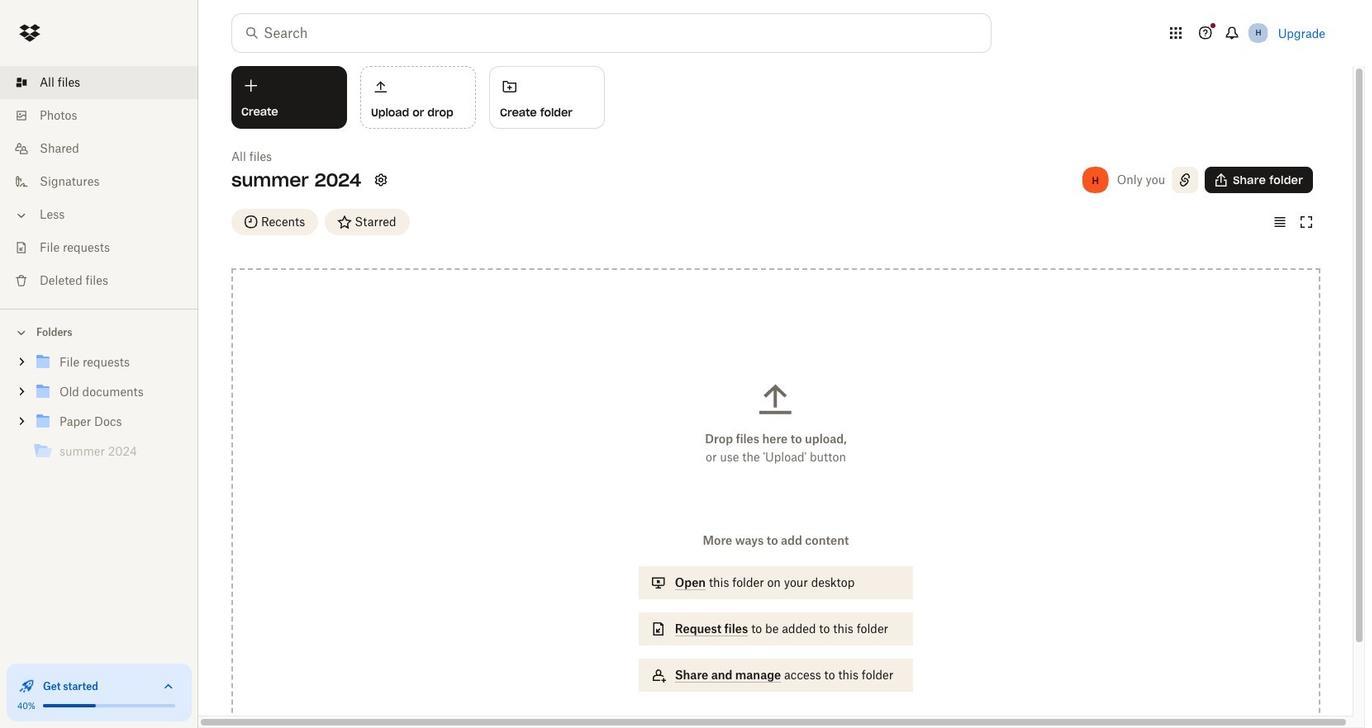 Task type: vqa. For each thing, say whether or not it's contained in the screenshot.
"Dropbox" image
yes



Task type: locate. For each thing, give the bounding box(es) containing it.
Search in folder "Dropbox" text field
[[264, 23, 957, 43]]

list
[[0, 56, 198, 309]]

list item
[[0, 66, 198, 99]]

folder settings image
[[371, 170, 391, 190]]

dropbox image
[[13, 17, 46, 50]]

less image
[[13, 207, 30, 224]]

group
[[0, 345, 198, 479]]



Task type: describe. For each thing, give the bounding box(es) containing it.
getting started progress progress bar
[[43, 705, 96, 708]]



